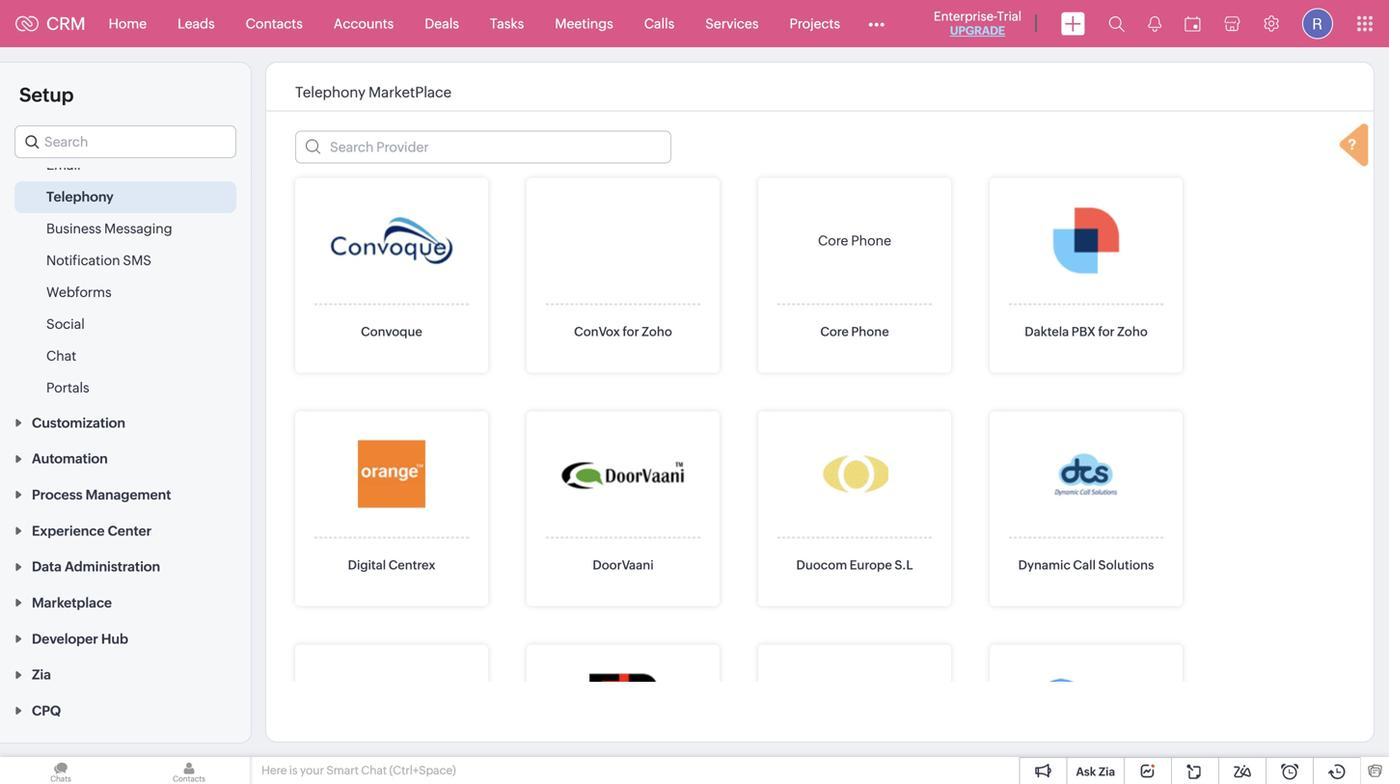Task type: vqa. For each thing, say whether or not it's contained in the screenshot.
CAMPAIGNS
no



Task type: locate. For each thing, give the bounding box(es) containing it.
developer
[[32, 631, 98, 647]]

messaging
[[104, 221, 172, 236]]

experience center button
[[0, 512, 251, 548]]

zia up cpq
[[32, 667, 51, 683]]

contacts link
[[230, 0, 318, 47]]

search element
[[1097, 0, 1136, 47]]

trial
[[997, 9, 1022, 24]]

services
[[705, 16, 759, 31]]

calls
[[644, 16, 675, 31]]

zia button
[[0, 656, 251, 692]]

leads link
[[162, 0, 230, 47]]

your
[[300, 764, 324, 777]]

0 vertical spatial zia
[[32, 667, 51, 683]]

process management button
[[0, 476, 251, 512]]

chat right smart
[[361, 764, 387, 777]]

region
[[0, 150, 251, 404]]

experience center
[[32, 523, 152, 539]]

projects
[[790, 16, 840, 31]]

social link
[[46, 315, 85, 334]]

chat inside region
[[46, 348, 76, 364]]

crm link
[[15, 14, 85, 34]]

administration
[[65, 559, 160, 575]]

home
[[109, 16, 147, 31]]

sms
[[123, 253, 151, 268]]

telephony
[[46, 189, 114, 205]]

0 horizontal spatial chat
[[46, 348, 76, 364]]

1 horizontal spatial zia
[[1099, 766, 1115, 779]]

0 horizontal spatial zia
[[32, 667, 51, 683]]

calls link
[[629, 0, 690, 47]]

ask zia
[[1076, 766, 1115, 779]]

deals
[[425, 16, 459, 31]]

(ctrl+space)
[[389, 764, 456, 777]]

email
[[46, 157, 81, 173]]

experience
[[32, 523, 105, 539]]

data administration button
[[0, 548, 251, 584]]

None field
[[14, 125, 236, 158]]

portals
[[46, 380, 89, 396]]

email link
[[46, 155, 81, 175]]

here
[[261, 764, 287, 777]]

1 vertical spatial chat
[[361, 764, 387, 777]]

enterprise-
[[934, 9, 997, 24]]

region containing email
[[0, 150, 251, 404]]

chat down social 'link'
[[46, 348, 76, 364]]

signals element
[[1136, 0, 1173, 47]]

zia
[[32, 667, 51, 683], [1099, 766, 1115, 779]]

cpq
[[32, 703, 61, 719]]

notification sms link
[[46, 251, 151, 270]]

telephony link
[[46, 187, 114, 206]]

accounts link
[[318, 0, 409, 47]]

data administration
[[32, 559, 160, 575]]

process
[[32, 487, 83, 503]]

chat
[[46, 348, 76, 364], [361, 764, 387, 777]]

center
[[108, 523, 152, 539]]

0 vertical spatial chat
[[46, 348, 76, 364]]

business
[[46, 221, 101, 236]]

chats image
[[0, 757, 122, 784]]

meetings
[[555, 16, 613, 31]]

signals image
[[1148, 15, 1162, 32]]

webforms link
[[46, 283, 112, 302]]

customization
[[32, 415, 125, 431]]

is
[[289, 764, 298, 777]]

zia right ask
[[1099, 766, 1115, 779]]

create menu image
[[1061, 12, 1085, 35]]



Task type: describe. For each thing, give the bounding box(es) containing it.
tasks link
[[475, 0, 540, 47]]

business messaging link
[[46, 219, 172, 238]]

process management
[[32, 487, 171, 503]]

profile element
[[1291, 0, 1345, 47]]

hub
[[101, 631, 128, 647]]

search image
[[1109, 15, 1125, 32]]

marketplace button
[[0, 584, 251, 620]]

ask
[[1076, 766, 1096, 779]]

automation
[[32, 451, 108, 467]]

accounts
[[334, 16, 394, 31]]

here is your smart chat (ctrl+space)
[[261, 764, 456, 777]]

contacts image
[[128, 757, 250, 784]]

Search text field
[[15, 126, 235, 157]]

cpq button
[[0, 692, 251, 728]]

developer hub button
[[0, 620, 251, 656]]

business messaging
[[46, 221, 172, 236]]

webforms
[[46, 285, 112, 300]]

create menu element
[[1050, 0, 1097, 47]]

upgrade
[[950, 24, 1005, 37]]

deals link
[[409, 0, 475, 47]]

meetings link
[[540, 0, 629, 47]]

services link
[[690, 0, 774, 47]]

calendar image
[[1185, 16, 1201, 31]]

crm
[[46, 14, 85, 34]]

smart
[[326, 764, 359, 777]]

home link
[[93, 0, 162, 47]]

enterprise-trial upgrade
[[934, 9, 1022, 37]]

social
[[46, 316, 85, 332]]

zia inside dropdown button
[[32, 667, 51, 683]]

notification sms
[[46, 253, 151, 268]]

marketplace
[[32, 595, 112, 611]]

chat link
[[46, 346, 76, 366]]

notification
[[46, 253, 120, 268]]

logo image
[[15, 16, 39, 31]]

portals link
[[46, 378, 89, 397]]

1 horizontal spatial chat
[[361, 764, 387, 777]]

developer hub
[[32, 631, 128, 647]]

leads
[[178, 16, 215, 31]]

projects link
[[774, 0, 856, 47]]

management
[[86, 487, 171, 503]]

automation button
[[0, 440, 251, 476]]

profile image
[[1302, 8, 1333, 39]]

Other Modules field
[[856, 8, 897, 39]]

1 vertical spatial zia
[[1099, 766, 1115, 779]]

customization button
[[0, 404, 251, 440]]

setup
[[19, 84, 74, 106]]

tasks
[[490, 16, 524, 31]]

data
[[32, 559, 62, 575]]

contacts
[[246, 16, 303, 31]]



